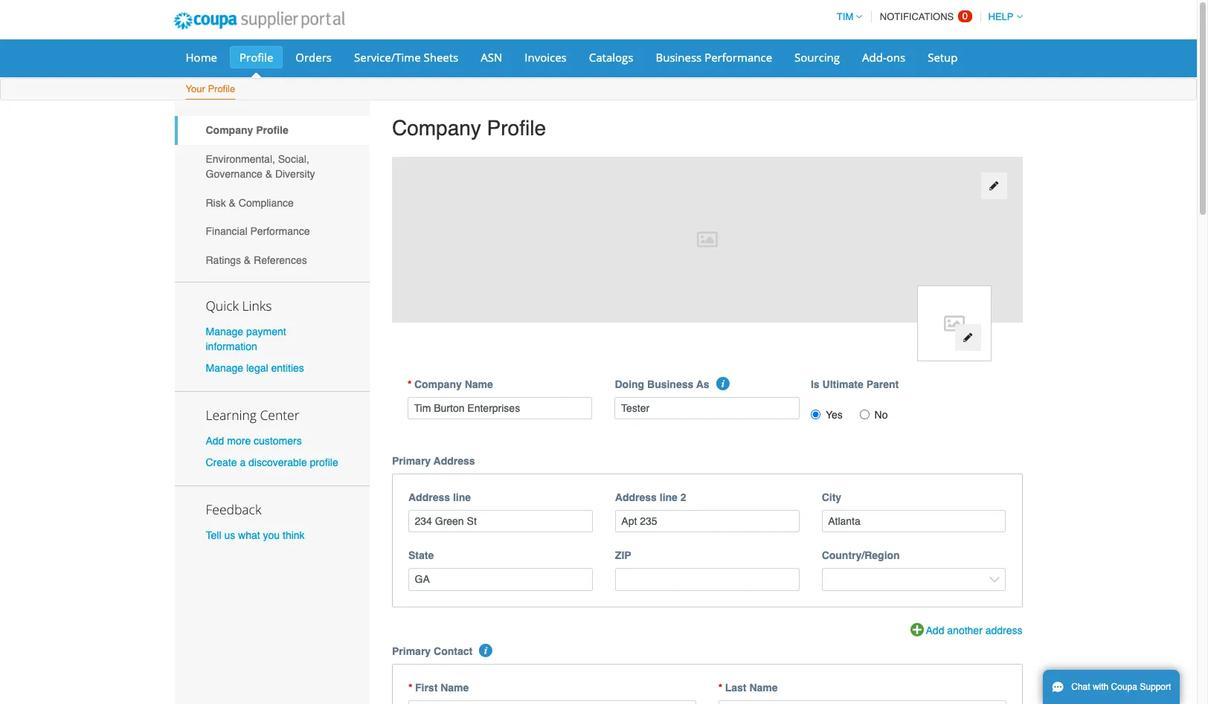Task type: locate. For each thing, give the bounding box(es) containing it.
0 horizontal spatial performance
[[250, 226, 310, 238]]

create
[[206, 457, 237, 469]]

add inside the add another address button
[[926, 625, 945, 637]]

1 vertical spatial manage
[[206, 362, 243, 374]]

links
[[242, 297, 272, 315]]

navigation containing notifications 0
[[831, 2, 1023, 31]]

primary up first at the left of the page
[[392, 646, 431, 658]]

2 primary from the top
[[392, 646, 431, 658]]

0 vertical spatial business
[[656, 50, 702, 65]]

profile
[[310, 457, 338, 469]]

last
[[726, 683, 747, 695]]

home
[[186, 50, 217, 65]]

address left 2
[[615, 492, 657, 504]]

2 manage from the top
[[206, 362, 243, 374]]

1 horizontal spatial additional information image
[[717, 377, 730, 390]]

0 vertical spatial &
[[265, 168, 272, 180]]

ratings & references
[[206, 255, 307, 266]]

1 manage from the top
[[206, 326, 243, 338]]

help link
[[982, 11, 1023, 22]]

1 horizontal spatial performance
[[705, 50, 773, 65]]

invoices link
[[515, 46, 577, 68]]

manage inside manage payment information
[[206, 326, 243, 338]]

parent
[[867, 379, 899, 390]]

logo image
[[917, 286, 992, 361]]

add left another
[[926, 625, 945, 637]]

company profile up environmental,
[[206, 125, 289, 136]]

address
[[434, 455, 475, 467], [409, 492, 450, 504], [615, 492, 657, 504]]

ultimate
[[823, 379, 864, 390]]

line for address line 2
[[660, 492, 678, 504]]

tell us what you think
[[206, 530, 305, 542]]

0 vertical spatial manage
[[206, 326, 243, 338]]

1 vertical spatial primary
[[392, 646, 431, 658]]

1 line from the left
[[453, 492, 471, 504]]

line up address line text field on the bottom left of the page
[[453, 492, 471, 504]]

navigation
[[831, 2, 1023, 31]]

Address line 2 text field
[[615, 510, 800, 533]]

name for * last name
[[750, 683, 778, 695]]

1 vertical spatial business
[[648, 379, 694, 390]]

& left diversity
[[265, 168, 272, 180]]

0 vertical spatial performance
[[705, 50, 773, 65]]

no
[[875, 409, 888, 421]]

1 horizontal spatial add
[[926, 625, 945, 637]]

service/time
[[354, 50, 421, 65]]

0 vertical spatial primary
[[392, 455, 431, 467]]

name
[[465, 379, 493, 390], [441, 683, 469, 695], [750, 683, 778, 695]]

& right risk
[[229, 197, 236, 209]]

company
[[392, 116, 481, 140], [206, 125, 253, 136], [415, 379, 462, 390]]

1 horizontal spatial line
[[660, 492, 678, 504]]

address for address line 2
[[615, 492, 657, 504]]

chat
[[1072, 683, 1091, 693]]

learning
[[206, 406, 257, 424]]

* first name
[[409, 683, 469, 695]]

Doing Business As text field
[[615, 397, 800, 420]]

performance inside 'link'
[[705, 50, 773, 65]]

tell
[[206, 530, 221, 542]]

doing
[[615, 379, 645, 390]]

address up address line
[[434, 455, 475, 467]]

additional information image for primary contact
[[480, 645, 493, 658]]

company profile
[[392, 116, 546, 140], [206, 125, 289, 136]]

create a discoverable profile
[[206, 457, 338, 469]]

zip
[[615, 550, 632, 562]]

additional information image
[[717, 377, 730, 390], [480, 645, 493, 658]]

financial
[[206, 226, 248, 238]]

address down the primary address
[[409, 492, 450, 504]]

business performance link
[[646, 46, 782, 68]]

service/time sheets
[[354, 50, 459, 65]]

0 horizontal spatial add
[[206, 435, 224, 447]]

performance for financial performance
[[250, 226, 310, 238]]

city
[[822, 492, 842, 504]]

2 vertical spatial &
[[244, 255, 251, 266]]

add-
[[863, 50, 887, 65]]

None text field
[[719, 702, 1007, 705]]

catalogs link
[[580, 46, 643, 68]]

change image image for logo
[[963, 333, 974, 343]]

discoverable
[[249, 457, 307, 469]]

0 horizontal spatial change image image
[[963, 333, 974, 343]]

support
[[1141, 683, 1172, 693]]

quick
[[206, 297, 239, 315]]

& for compliance
[[229, 197, 236, 209]]

us
[[224, 530, 235, 542]]

1 vertical spatial add
[[926, 625, 945, 637]]

add-ons link
[[853, 46, 916, 68]]

line
[[453, 492, 471, 504], [660, 492, 678, 504]]

ratings & references link
[[175, 246, 370, 275]]

1 vertical spatial additional information image
[[480, 645, 493, 658]]

add another address
[[926, 625, 1023, 637]]

additional information image right as in the right of the page
[[717, 377, 730, 390]]

business right catalogs link
[[656, 50, 702, 65]]

1 horizontal spatial change image image
[[989, 181, 1000, 191]]

information
[[206, 341, 257, 353]]

None radio
[[811, 410, 821, 420]]

0 vertical spatial additional information image
[[717, 377, 730, 390]]

learning center
[[206, 406, 300, 424]]

business left as in the right of the page
[[648, 379, 694, 390]]

& right "ratings"
[[244, 255, 251, 266]]

center
[[260, 406, 300, 424]]

chat with coupa support
[[1072, 683, 1172, 693]]

add up create
[[206, 435, 224, 447]]

tim link
[[831, 11, 863, 22]]

performance for business performance
[[705, 50, 773, 65]]

primary
[[392, 455, 431, 467], [392, 646, 431, 658]]

asn link
[[471, 46, 512, 68]]

profile
[[240, 50, 273, 65], [208, 83, 235, 95], [487, 116, 546, 140], [256, 125, 289, 136]]

coupa
[[1112, 683, 1138, 693]]

None radio
[[860, 410, 870, 420]]

primary for primary address
[[392, 455, 431, 467]]

* for * last name
[[719, 683, 723, 695]]

1 vertical spatial &
[[229, 197, 236, 209]]

1 primary from the top
[[392, 455, 431, 467]]

0 horizontal spatial additional information image
[[480, 645, 493, 658]]

setup link
[[919, 46, 968, 68]]

company profile down asn
[[392, 116, 546, 140]]

business
[[656, 50, 702, 65], [648, 379, 694, 390]]

primary up address line
[[392, 455, 431, 467]]

additional information image right contact
[[480, 645, 493, 658]]

manage down information
[[206, 362, 243, 374]]

2 line from the left
[[660, 492, 678, 504]]

catalogs
[[589, 50, 634, 65]]

0 horizontal spatial &
[[229, 197, 236, 209]]

1 vertical spatial performance
[[250, 226, 310, 238]]

more
[[227, 435, 251, 447]]

orders link
[[286, 46, 342, 68]]

think
[[283, 530, 305, 542]]

manage up information
[[206, 326, 243, 338]]

feedback
[[206, 501, 262, 519]]

invoices
[[525, 50, 567, 65]]

change image image
[[989, 181, 1000, 191], [963, 333, 974, 343]]

None text field
[[408, 397, 593, 420], [409, 702, 697, 705], [408, 397, 593, 420], [409, 702, 697, 705]]

0 vertical spatial add
[[206, 435, 224, 447]]

1 vertical spatial change image image
[[963, 333, 974, 343]]

manage for manage payment information
[[206, 326, 243, 338]]

add more customers link
[[206, 435, 302, 447]]

line for address line
[[453, 492, 471, 504]]

2 horizontal spatial &
[[265, 168, 272, 180]]

risk
[[206, 197, 226, 209]]

yes
[[826, 409, 843, 421]]

1 horizontal spatial &
[[244, 255, 251, 266]]

entities
[[271, 362, 304, 374]]

state
[[409, 550, 434, 562]]

name for * company name
[[465, 379, 493, 390]]

0 vertical spatial change image image
[[989, 181, 1000, 191]]

asn
[[481, 50, 503, 65]]

State text field
[[409, 569, 593, 591]]

manage payment information link
[[206, 326, 286, 353]]

environmental, social, governance & diversity link
[[175, 145, 370, 189]]

coupa supplier portal image
[[163, 2, 355, 39]]

0 horizontal spatial line
[[453, 492, 471, 504]]

line left 2
[[660, 492, 678, 504]]



Task type: describe. For each thing, give the bounding box(es) containing it.
diversity
[[275, 168, 315, 180]]

contact
[[434, 646, 473, 658]]

sheets
[[424, 50, 459, 65]]

chat with coupa support button
[[1044, 671, 1181, 705]]

first
[[415, 683, 438, 695]]

ratings
[[206, 255, 241, 266]]

is
[[811, 379, 820, 390]]

customers
[[254, 435, 302, 447]]

address for address line
[[409, 492, 450, 504]]

environmental, social, governance & diversity
[[206, 153, 315, 180]]

is ultimate parent
[[811, 379, 899, 390]]

social,
[[278, 153, 309, 165]]

address
[[986, 625, 1023, 637]]

0 horizontal spatial company profile
[[206, 125, 289, 136]]

with
[[1093, 683, 1109, 693]]

setup
[[928, 50, 958, 65]]

* last name
[[719, 683, 778, 695]]

1 horizontal spatial company profile
[[392, 116, 546, 140]]

financial performance link
[[175, 217, 370, 246]]

doing business as
[[615, 379, 710, 390]]

orders
[[296, 50, 332, 65]]

profile link
[[230, 46, 283, 68]]

financial performance
[[206, 226, 310, 238]]

company profile link
[[175, 116, 370, 145]]

your profile
[[186, 83, 235, 95]]

references
[[254, 255, 307, 266]]

* for * first name
[[409, 683, 413, 695]]

* for * company name
[[408, 379, 412, 390]]

add for add another address
[[926, 625, 945, 637]]

background image
[[392, 157, 1023, 323]]

manage payment information
[[206, 326, 286, 353]]

as
[[697, 379, 710, 390]]

manage legal entities
[[206, 362, 304, 374]]

business inside 'link'
[[656, 50, 702, 65]]

2
[[681, 492, 687, 504]]

what
[[238, 530, 260, 542]]

manage for manage legal entities
[[206, 362, 243, 374]]

0
[[963, 10, 968, 22]]

home link
[[176, 46, 227, 68]]

* company name
[[408, 379, 493, 390]]

address line
[[409, 492, 471, 504]]

another
[[948, 625, 983, 637]]

compliance
[[239, 197, 294, 209]]

your profile link
[[185, 80, 236, 100]]

legal
[[246, 362, 268, 374]]

risk & compliance link
[[175, 189, 370, 217]]

change image image for background image
[[989, 181, 1000, 191]]

help
[[989, 11, 1014, 22]]

& for references
[[244, 255, 251, 266]]

tim
[[837, 11, 854, 22]]

sourcing link
[[785, 46, 850, 68]]

City text field
[[822, 510, 1007, 533]]

governance
[[206, 168, 263, 180]]

environmental,
[[206, 153, 275, 165]]

business performance
[[656, 50, 773, 65]]

quick links
[[206, 297, 272, 315]]

& inside environmental, social, governance & diversity
[[265, 168, 272, 180]]

notifications
[[880, 11, 954, 22]]

a
[[240, 457, 246, 469]]

notifications 0
[[880, 10, 968, 22]]

name for * first name
[[441, 683, 469, 695]]

sourcing
[[795, 50, 840, 65]]

your
[[186, 83, 205, 95]]

additional information image for doing business as
[[717, 377, 730, 390]]

primary address
[[392, 455, 475, 467]]

add more customers
[[206, 435, 302, 447]]

primary for primary contact
[[392, 646, 431, 658]]

add another address button
[[911, 623, 1023, 640]]

create a discoverable profile link
[[206, 457, 338, 469]]

you
[[263, 530, 280, 542]]

payment
[[246, 326, 286, 338]]

address line 2
[[615, 492, 687, 504]]

manage legal entities link
[[206, 362, 304, 374]]

add-ons
[[863, 50, 906, 65]]

add for add more customers
[[206, 435, 224, 447]]

ZIP text field
[[615, 569, 800, 591]]

Address line text field
[[409, 510, 593, 533]]

country/region
[[822, 550, 900, 562]]



